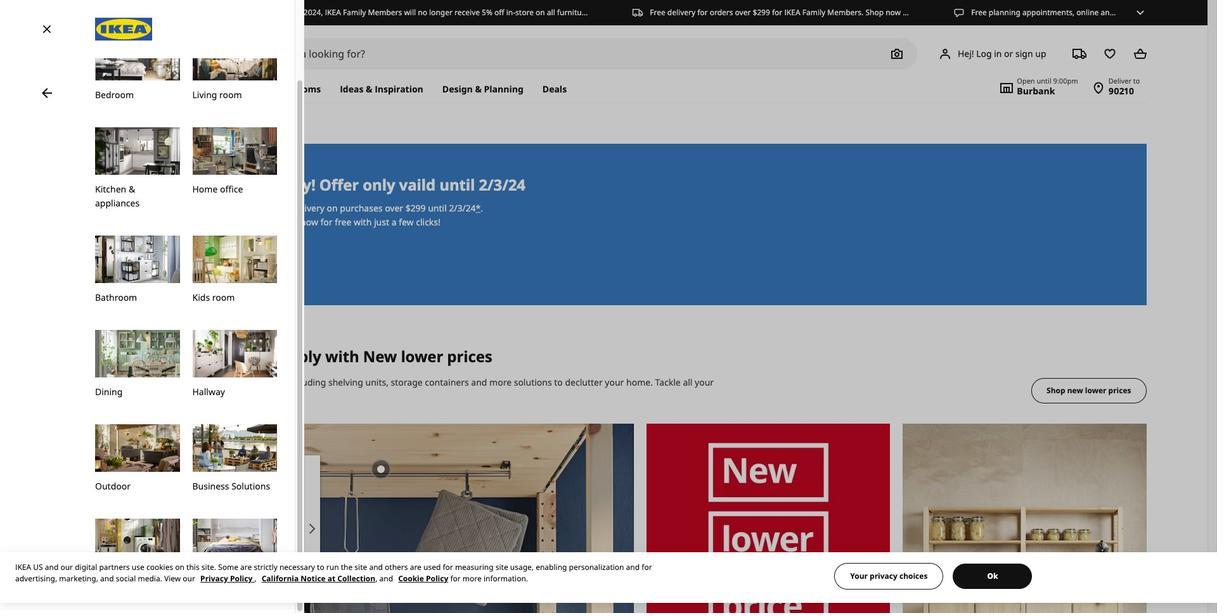 Task type: vqa. For each thing, say whether or not it's contained in the screenshot.
Menu button
yes



Task type: locate. For each thing, give the bounding box(es) containing it.
log
[[977, 47, 992, 59]]

home office link
[[192, 128, 277, 197]]

room right living
[[219, 89, 242, 101]]

rooms left ideas
[[291, 83, 321, 95]]

and
[[45, 562, 59, 573], [369, 562, 383, 573], [626, 562, 640, 573], [100, 574, 114, 585], [380, 574, 393, 585]]

1 horizontal spatial site
[[496, 562, 508, 573]]

and right us
[[45, 562, 59, 573]]

used
[[424, 562, 441, 573]]

business solutions
[[192, 481, 270, 493]]

0 vertical spatial home
[[192, 83, 218, 95]]

us
[[33, 562, 43, 573]]

usage,
[[510, 562, 534, 573]]

at
[[328, 574, 336, 585]]

site
[[355, 562, 367, 573], [496, 562, 508, 573]]

kids room
[[192, 292, 235, 304]]

1 home from the top
[[192, 83, 218, 95]]

0 horizontal spatial policy
[[230, 574, 253, 585]]

bedroom
[[95, 89, 134, 101]]

design
[[443, 83, 473, 95]]

open until 9:00pm burbank
[[1017, 76, 1079, 97]]

menu button
[[73, 60, 97, 74]]

0 horizontal spatial to
[[317, 562, 324, 573]]

kitchen & appliances link
[[95, 128, 180, 211]]

ideas & inspiration link
[[331, 76, 433, 103]]

& for kitchen
[[129, 183, 135, 195]]

are up cookie
[[410, 562, 422, 573]]

rooms
[[291, 83, 321, 95], [205, 575, 234, 588]]

, left cookie
[[376, 574, 378, 585]]

&
[[366, 83, 373, 95], [475, 83, 482, 95], [129, 183, 135, 195]]

home inside home office link
[[192, 183, 218, 195]]

2 horizontal spatial &
[[475, 83, 482, 95]]

1 horizontal spatial &
[[366, 83, 373, 95]]

our
[[61, 562, 73, 573], [183, 574, 195, 585]]

up
[[1036, 47, 1047, 59]]

home for home office
[[192, 183, 218, 195]]

& right ideas
[[366, 83, 373, 95]]

1 vertical spatial room
[[212, 292, 235, 304]]

cookie
[[398, 574, 424, 585]]

sign
[[1016, 47, 1033, 59]]

ideas
[[340, 83, 364, 95]]

are
[[240, 562, 252, 573], [410, 562, 422, 573]]

products
[[134, 83, 173, 95]]

& right the design
[[475, 83, 482, 95]]

90210
[[1109, 85, 1135, 97]]

bathroom
[[95, 292, 137, 304]]

0 horizontal spatial &
[[129, 183, 135, 195]]

laundry link
[[95, 520, 180, 589]]

hallway link
[[192, 331, 277, 400]]

to
[[1134, 76, 1141, 86], [317, 562, 324, 573]]

2 are from the left
[[410, 562, 422, 573]]

the
[[341, 562, 353, 573]]

accessories
[[221, 83, 272, 95]]

design & planning
[[443, 83, 524, 95]]

kitchen & appliances
[[95, 183, 140, 209]]

hej! log in or sign up link
[[923, 41, 1062, 67]]

deals link
[[533, 76, 577, 103]]

2 site from the left
[[496, 562, 508, 573]]

marketing,
[[59, 574, 98, 585]]

0 horizontal spatial rooms
[[205, 575, 234, 588]]

0 vertical spatial rooms
[[291, 83, 321, 95]]

this
[[187, 562, 200, 573]]

policy
[[230, 574, 253, 585], [426, 574, 449, 585]]

home inside home accessories link
[[192, 83, 218, 95]]

for right personalization
[[642, 562, 652, 573]]

kids room link
[[192, 236, 277, 305]]

& for design
[[475, 83, 482, 95]]

rooms down some
[[205, 575, 234, 588]]

1 horizontal spatial ,
[[376, 574, 378, 585]]

0 horizontal spatial ,
[[255, 574, 257, 585]]

privacy
[[200, 574, 228, 585]]

policy down used on the left of page
[[426, 574, 449, 585]]

1 site from the left
[[355, 562, 367, 573]]

0 horizontal spatial site
[[355, 562, 367, 573]]

2 home from the top
[[192, 183, 218, 195]]

our down the this at bottom left
[[183, 574, 195, 585]]

business
[[192, 481, 229, 493]]

, down strictly
[[255, 574, 257, 585]]

site up 'information.'
[[496, 562, 508, 573]]

home accessories
[[192, 83, 272, 95]]

ikea
[[15, 562, 31, 573]]

policy down some
[[230, 574, 253, 585]]

1 horizontal spatial to
[[1134, 76, 1141, 86]]

& up 'appliances'
[[129, 183, 135, 195]]

living room link
[[192, 33, 277, 102]]

are right some
[[240, 562, 252, 573]]

room for living room
[[219, 89, 242, 101]]

1 vertical spatial to
[[317, 562, 324, 573]]

california notice at collection link
[[262, 574, 376, 585]]

in
[[994, 47, 1002, 59]]

0 horizontal spatial are
[[240, 562, 252, 573]]

1 horizontal spatial policy
[[426, 574, 449, 585]]

0 vertical spatial to
[[1134, 76, 1141, 86]]

kitchen
[[95, 183, 126, 195]]

site up privacy policy , california notice at collection , and cookie policy for more information.
[[355, 562, 367, 573]]

submenu for rooms element
[[82, 13, 290, 614]]

hej!
[[958, 47, 974, 59]]

to right deliver
[[1134, 76, 1141, 86]]

ideas & inspiration
[[340, 83, 424, 95]]

advertising,
[[15, 574, 57, 585]]

& inside kitchen & appliances
[[129, 183, 135, 195]]

until
[[1037, 76, 1052, 86]]

room right kids
[[212, 292, 235, 304]]

1 horizontal spatial rooms
[[291, 83, 321, 95]]

1 vertical spatial home
[[192, 183, 218, 195]]

ok button
[[953, 564, 1033, 590]]

our up "marketing," on the left bottom of page
[[61, 562, 73, 573]]

home for home accessories
[[192, 83, 218, 95]]

None search field
[[211, 38, 918, 70]]

home
[[192, 83, 218, 95], [192, 183, 218, 195]]

home office
[[192, 183, 243, 195]]

and down partners
[[100, 574, 114, 585]]

1 vertical spatial our
[[183, 574, 195, 585]]

rooms link
[[282, 76, 331, 103]]

to up california notice at collection link
[[317, 562, 324, 573]]

all rooms link
[[192, 520, 277, 589]]

measuring
[[455, 562, 494, 573]]

and right personalization
[[626, 562, 640, 573]]

bathroom link
[[95, 236, 180, 305]]

1 horizontal spatial are
[[410, 562, 422, 573]]

1 horizontal spatial our
[[183, 574, 195, 585]]

0 vertical spatial our
[[61, 562, 73, 573]]

and up privacy policy , california notice at collection , and cookie policy for more information.
[[369, 562, 383, 573]]

home accessories link
[[183, 76, 282, 103]]

0 vertical spatial room
[[219, 89, 242, 101]]

,
[[255, 574, 257, 585], [376, 574, 378, 585]]

deliver
[[1109, 76, 1132, 86]]



Task type: describe. For each thing, give the bounding box(es) containing it.
all rooms
[[192, 575, 234, 588]]

use
[[132, 562, 144, 573]]

collection
[[338, 574, 376, 585]]

hej! log in or sign up
[[958, 47, 1047, 59]]

products link
[[134, 76, 183, 103]]

your privacy choices
[[851, 571, 928, 582]]

planning
[[484, 83, 524, 95]]

1 policy from the left
[[230, 574, 253, 585]]

ikea logotype, go to start page image
[[95, 18, 152, 41]]

menu
[[73, 60, 97, 72]]

open
[[1017, 76, 1035, 86]]

inspiration
[[375, 83, 424, 95]]

favorites image
[[1097, 41, 1123, 67]]

1 are from the left
[[240, 562, 252, 573]]

social
[[116, 574, 136, 585]]

shopping bag image
[[1128, 41, 1153, 67]]

living
[[192, 89, 217, 101]]

hallway
[[192, 386, 225, 398]]

partners
[[99, 562, 130, 573]]

run
[[326, 562, 339, 573]]

for right used on the left of page
[[443, 562, 453, 573]]

privacy policy , california notice at collection , and cookie policy for more information.
[[200, 574, 528, 585]]

kids
[[192, 292, 210, 304]]

california
[[262, 574, 299, 585]]

media.
[[138, 574, 162, 585]]

cookie policy link
[[398, 574, 449, 585]]

all
[[192, 575, 203, 588]]

deals
[[543, 83, 567, 95]]

site.
[[202, 562, 216, 573]]

ikea us and our digital partners use cookies on this site. some are strictly necessary to run the site and others are used for measuring site usage, enabling personalization and for advertising, marketing, and social media. view our
[[15, 562, 652, 585]]

solutions
[[232, 481, 270, 493]]

1 , from the left
[[255, 574, 257, 585]]

information.
[[484, 574, 528, 585]]

dining link
[[95, 331, 180, 400]]

0 horizontal spatial our
[[61, 562, 73, 573]]

track order image
[[1067, 41, 1092, 67]]

laundry
[[95, 575, 129, 588]]

2 policy from the left
[[426, 574, 449, 585]]

some
[[218, 562, 238, 573]]

and down others
[[380, 574, 393, 585]]

burbank
[[1017, 85, 1056, 97]]

digital
[[75, 562, 97, 573]]

& for ideas
[[366, 83, 373, 95]]

business solutions link
[[192, 425, 277, 494]]

for left the more
[[450, 574, 461, 585]]

strictly
[[254, 562, 278, 573]]

outdoor
[[95, 481, 131, 493]]

dining
[[95, 386, 123, 398]]

ok
[[988, 571, 998, 582]]

cookies
[[146, 562, 173, 573]]

living room
[[192, 89, 242, 101]]

personalization
[[569, 562, 624, 573]]

bedroom link
[[95, 33, 180, 102]]

necessary
[[280, 562, 315, 573]]

or
[[1005, 47, 1014, 59]]

on
[[175, 562, 185, 573]]

to inside deliver to 90210
[[1134, 76, 1141, 86]]

others
[[385, 562, 408, 573]]

notice
[[301, 574, 326, 585]]

room for kids room
[[212, 292, 235, 304]]

privacy policy link
[[200, 574, 255, 585]]

privacy
[[870, 571, 898, 582]]

office
[[220, 183, 243, 195]]

9:00pm
[[1054, 76, 1079, 86]]

more
[[463, 574, 482, 585]]

to inside ikea us and our digital partners use cookies on this site. some are strictly necessary to run the site and others are used for measuring site usage, enabling personalization and for advertising, marketing, and social media. view our
[[317, 562, 324, 573]]

deliver to 90210
[[1109, 76, 1141, 97]]

2 , from the left
[[376, 574, 378, 585]]

enabling
[[536, 562, 567, 573]]

your privacy choices button
[[835, 564, 944, 590]]

design & planning link
[[433, 76, 533, 103]]

1 vertical spatial rooms
[[205, 575, 234, 588]]

choices
[[900, 571, 928, 582]]



